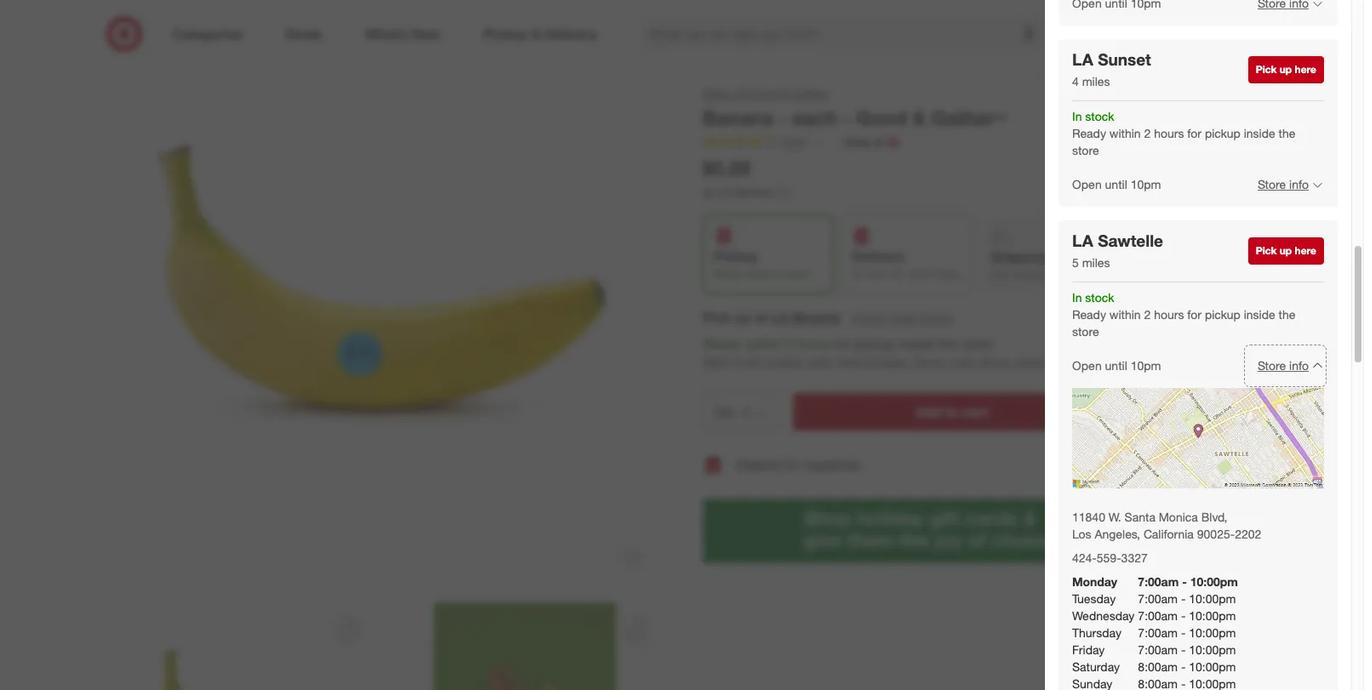 Task type: vqa. For each thing, say whether or not it's contained in the screenshot.
Cat & Jack
no



Task type: describe. For each thing, give the bounding box(es) containing it.
each
[[793, 106, 838, 129]]

9791 link
[[703, 133, 826, 153]]

7:00am for thursday
[[1138, 626, 1178, 640]]

inside inside ready within 2 hours for pickup inside the store we'll hold orders with fresh/frozen items until store close tomorrow.
[[899, 335, 935, 352]]

close
[[1014, 354, 1046, 372]]

tuesday
[[1073, 592, 1116, 606]]

within inside pickup ready within 2 hours
[[746, 268, 773, 280]]

pickup ready within 2 hours
[[714, 248, 810, 280]]

12pm
[[906, 268, 932, 280]]

2 vertical spatial up
[[735, 309, 751, 326]]

add item
[[1216, 458, 1257, 471]]

90025-
[[1198, 527, 1235, 542]]

la sawtelle 5 miles
[[1073, 231, 1164, 270]]

7:00am - 10:00pm for friday
[[1138, 643, 1237, 657]]

pick up here for la sunset
[[1256, 63, 1317, 76]]

soon
[[867, 268, 889, 280]]

as
[[892, 268, 903, 280]]

gather
[[793, 86, 830, 100]]

monday
[[1073, 575, 1118, 589]]

today
[[935, 268, 960, 280]]

eligible
[[737, 456, 781, 473]]

9791
[[783, 134, 809, 149]]

What can we help you find? suggestions appear below search field
[[639, 15, 1053, 53]]

here for la sawtelle
[[1295, 244, 1317, 257]]

7:00am - 10:00pm for thursday
[[1138, 626, 1237, 640]]

other
[[890, 310, 918, 325]]

add for add to cart
[[916, 404, 942, 421]]

pickup for sawtelle
[[1205, 307, 1241, 322]]

add item button
[[1193, 451, 1265, 479]]

4
[[1073, 74, 1079, 89]]

the for la sunset
[[1279, 126, 1296, 141]]

dialog containing la sunset
[[1045, 0, 1365, 690]]

$0.29
[[703, 156, 750, 179]]

add for add item
[[1216, 458, 1234, 471]]

fresh/frozen
[[837, 354, 909, 372]]

10pm for sawtelle
[[1131, 358, 1162, 373]]

424-559-3327
[[1073, 551, 1148, 565]]

within inside ready within 2 hours for pickup inside the store we'll hold orders with fresh/frozen items until store close tomorrow.
[[745, 335, 781, 352]]

wednesday 7:00am - 10:00pm
[[1073, 609, 1237, 623]]

angeles,
[[1095, 527, 1141, 542]]

store info for sunset
[[1258, 177, 1309, 192]]

banana - each - good &#38; gather&#8482;, 3 of 4 image
[[388, 603, 662, 690]]

item
[[1237, 458, 1257, 471]]

store for sawtelle
[[1258, 358, 1286, 373]]

tomorrow.
[[1050, 354, 1111, 372]]

not
[[992, 269, 1008, 281]]

sponsored
[[1214, 565, 1265, 578]]

11840 w. santa monica blvd, los angeles, california 90025-2202
[[1073, 510, 1262, 542]]

all
[[734, 86, 746, 100]]

hours inside pickup ready within 2 hours
[[784, 268, 810, 280]]

2 vertical spatial at
[[755, 309, 767, 326]]

stores
[[921, 310, 954, 325]]

add to cart button
[[793, 394, 1111, 431]]

store for sunset
[[1258, 177, 1286, 192]]

shipping not available
[[992, 249, 1050, 281]]

with
[[808, 354, 833, 372]]

thursday
[[1073, 626, 1122, 640]]

info for sawtelle
[[1290, 358, 1309, 373]]

pick up at la beverly
[[703, 309, 841, 326]]

monica
[[1159, 510, 1198, 525]]

saturday
[[1073, 660, 1120, 674]]

check
[[852, 310, 886, 325]]

la inside la sawtelle 5 miles
[[1073, 231, 1094, 250]]

at la beverly
[[703, 184, 774, 199]]

la inside la sunset 4 miles
[[1073, 50, 1094, 69]]

7:00am for monday
[[1138, 575, 1179, 589]]

7:00am for friday
[[1138, 643, 1178, 657]]

the for la sawtelle
[[1279, 307, 1296, 322]]

image gallery element
[[100, 27, 662, 690]]

0 vertical spatial at
[[873, 134, 884, 149]]

store left close
[[979, 354, 1010, 372]]

2202
[[1235, 527, 1262, 542]]

559-
[[1097, 551, 1122, 565]]

7:00am - 10:00pm for tuesday
[[1138, 592, 1237, 606]]

store info button for sunset
[[1247, 166, 1325, 204]]

0 horizontal spatial beverly
[[734, 184, 774, 199]]

santa
[[1125, 510, 1156, 525]]

pick for sawtelle
[[1256, 244, 1277, 257]]

friday
[[1073, 643, 1105, 657]]

california
[[1144, 527, 1194, 542]]

1 horizontal spatial &
[[913, 106, 926, 129]]

10:00pm for tuesday
[[1189, 592, 1237, 606]]

7:00am - 10:00pm for monday
[[1138, 575, 1238, 589]]

only
[[844, 134, 870, 149]]

3327
[[1122, 551, 1148, 565]]

sunset
[[1098, 50, 1152, 69]]

available
[[1011, 269, 1050, 281]]

los
[[1073, 527, 1092, 542]]

until for la sunset
[[1105, 177, 1128, 192]]

10:00pm for friday
[[1189, 643, 1237, 657]]

11840 w. santa monica blvd, los angeles, california 90025-2202 map image
[[1073, 388, 1325, 489]]

open until 10pm for sunset
[[1073, 177, 1162, 192]]

shipping
[[992, 249, 1048, 266]]

ready down 4
[[1073, 126, 1107, 141]]

pickup inside ready within 2 hours for pickup inside the store we'll hold orders with fresh/frozen items until store close tomorrow.
[[854, 335, 895, 352]]

ready within 2 hours for pickup inside the store we'll hold orders with fresh/frozen items until store close tomorrow.
[[703, 335, 1111, 372]]

5
[[1073, 255, 1079, 270]]

check other stores button
[[851, 309, 955, 327]]



Task type: locate. For each thing, give the bounding box(es) containing it.
la down $0.29
[[716, 184, 731, 199]]

1 vertical spatial beverly
[[793, 309, 841, 326]]

0 vertical spatial in stock ready within 2 hours for pickup inside the store
[[1073, 109, 1296, 158]]

store info button for sawtelle
[[1247, 347, 1325, 385]]

2 vertical spatial inside
[[899, 335, 935, 352]]

items
[[913, 354, 946, 372]]

1 vertical spatial pick up here button
[[1249, 238, 1325, 265]]

in down 5
[[1073, 290, 1082, 305]]

0 vertical spatial info
[[1290, 177, 1309, 192]]

0 vertical spatial inside
[[1244, 126, 1276, 141]]

store
[[1073, 143, 1100, 158], [1073, 324, 1100, 339], [962, 335, 993, 352], [979, 354, 1010, 372]]

1 store info button from the top
[[1247, 166, 1325, 204]]

shop
[[703, 86, 731, 100]]

0 horizontal spatial good
[[749, 86, 779, 100]]

1 in from the top
[[1073, 109, 1082, 124]]

1 open from the top
[[1073, 177, 1102, 192]]

add to cart
[[916, 404, 989, 421]]

0 vertical spatial beverly
[[734, 184, 774, 199]]

beverly
[[734, 184, 774, 199], [793, 309, 841, 326]]

store down 4
[[1073, 143, 1100, 158]]

2 vertical spatial pick
[[703, 309, 731, 326]]

wednesday
[[1073, 609, 1135, 623]]

0 vertical spatial pick
[[1256, 63, 1277, 76]]

open until 10pm for sawtelle
[[1073, 358, 1162, 373]]

stock for sunset
[[1086, 109, 1115, 124]]

8:00am
[[1138, 660, 1178, 674]]

for
[[1188, 126, 1202, 141], [1188, 307, 1202, 322], [834, 335, 851, 352], [784, 456, 801, 473]]

10:00pm for thursday
[[1189, 626, 1237, 640]]

0 vertical spatial store
[[1258, 177, 1286, 192]]

0 vertical spatial in
[[1073, 109, 1082, 124]]

pickup for sunset
[[1205, 126, 1241, 141]]

stock down la sawtelle 5 miles
[[1086, 290, 1115, 305]]

1 stock from the top
[[1086, 109, 1115, 124]]

8:00am - 10:00pm
[[1138, 660, 1237, 674]]

2 10pm from the top
[[1131, 358, 1162, 373]]

open
[[1073, 177, 1102, 192], [1073, 358, 1102, 373]]

2
[[1249, 18, 1254, 28], [1145, 126, 1151, 141], [775, 268, 781, 280], [1145, 307, 1151, 322], [785, 335, 793, 352]]

banana
[[703, 106, 774, 129]]

10:00pm for saturday
[[1189, 660, 1237, 674]]

beverly down $0.29
[[734, 184, 774, 199]]

ready up tomorrow. in the bottom right of the page
[[1073, 307, 1107, 322]]

1 vertical spatial store info
[[1258, 358, 1309, 373]]

2 in stock ready within 2 hours for pickup inside the store from the top
[[1073, 290, 1296, 339]]

pick up here button for sunset
[[1249, 56, 1325, 84]]

registries
[[804, 456, 860, 473]]

0 horizontal spatial at
[[703, 184, 713, 199]]

0 vertical spatial add
[[916, 404, 942, 421]]

eligible for registries
[[737, 456, 860, 473]]

pick up here
[[1256, 63, 1317, 76], [1256, 244, 1317, 257]]

in for la sunset
[[1073, 109, 1082, 124]]

at down $0.29
[[703, 184, 713, 199]]

1 vertical spatial store info button
[[1247, 347, 1325, 385]]

1 horizontal spatial good
[[857, 106, 907, 129]]

pick up here button
[[1249, 56, 1325, 84], [1249, 238, 1325, 265]]

0 vertical spatial here
[[1295, 63, 1317, 76]]

0 vertical spatial stock
[[1086, 109, 1115, 124]]

1 vertical spatial pick up here
[[1256, 244, 1317, 257]]

0 vertical spatial open until 10pm
[[1073, 177, 1162, 192]]

11840
[[1073, 510, 1106, 525]]

& left gather at the top right
[[783, 86, 790, 100]]

1 vertical spatial miles
[[1083, 255, 1111, 270]]

miles
[[1083, 74, 1111, 89], [1083, 255, 1111, 270]]

0 horizontal spatial &
[[783, 86, 790, 100]]

1 vertical spatial pickup
[[1205, 307, 1241, 322]]

1 store from the top
[[1258, 177, 1286, 192]]

10pm up sawtelle
[[1131, 177, 1162, 192]]

delivery as soon as 12pm today
[[852, 248, 960, 280]]

10pm right tomorrow. in the bottom right of the page
[[1131, 358, 1162, 373]]

la up orders
[[771, 309, 789, 326]]

ready inside ready within 2 hours for pickup inside the store we'll hold orders with fresh/frozen items until store close tomorrow.
[[703, 335, 742, 352]]

info
[[1290, 177, 1309, 192], [1290, 358, 1309, 373]]

1 vertical spatial open until 10pm
[[1073, 358, 1162, 373]]

in stock ready within 2 hours for pickup inside the store for sawtelle
[[1073, 290, 1296, 339]]

good
[[749, 86, 779, 100], [857, 106, 907, 129]]

2 info from the top
[[1290, 358, 1309, 373]]

sawtelle
[[1098, 231, 1164, 250]]

up for la sunset
[[1280, 63, 1292, 76]]

4 7:00am - 10:00pm from the top
[[1138, 643, 1237, 657]]

la beverly button
[[771, 308, 841, 327]]

ready down pickup
[[714, 268, 743, 280]]

2 inside ready within 2 hours for pickup inside the store we'll hold orders with fresh/frozen items until store close tomorrow.
[[785, 335, 793, 352]]

0 vertical spatial 10pm
[[1131, 177, 1162, 192]]

0 vertical spatial the
[[1279, 126, 1296, 141]]

pick for sunset
[[1256, 63, 1277, 76]]

0 horizontal spatial add
[[916, 404, 942, 421]]

good up only at
[[857, 106, 907, 129]]

pick
[[1256, 63, 1277, 76], [1256, 244, 1277, 257], [703, 309, 731, 326]]

in for la sawtelle
[[1073, 290, 1082, 305]]

1 pick up here from the top
[[1256, 63, 1317, 76]]

store up cart
[[962, 335, 993, 352]]

2 pick up here button from the top
[[1249, 238, 1325, 265]]

la sunset 4 miles
[[1073, 50, 1152, 89]]

pick up here button for sawtelle
[[1249, 238, 1325, 265]]

1 horizontal spatial add
[[1216, 458, 1234, 471]]

until for la sawtelle
[[1105, 358, 1128, 373]]

1 in stock ready within 2 hours for pickup inside the store from the top
[[1073, 109, 1296, 158]]

miles right 4
[[1083, 74, 1111, 89]]

1 vertical spatial stock
[[1086, 290, 1115, 305]]

1 horizontal spatial beverly
[[793, 309, 841, 326]]

2 store info button from the top
[[1247, 347, 1325, 385]]

2 horizontal spatial at
[[873, 134, 884, 149]]

pickup
[[1205, 126, 1241, 141], [1205, 307, 1241, 322], [854, 335, 895, 352]]

1 vertical spatial in stock ready within 2 hours for pickup inside the store
[[1073, 290, 1296, 339]]

delivery
[[852, 248, 905, 265]]

2 stock from the top
[[1086, 290, 1115, 305]]

at
[[873, 134, 884, 149], [703, 184, 713, 199], [755, 309, 767, 326]]

-
[[779, 106, 787, 129], [843, 106, 851, 129], [1183, 575, 1187, 589], [1182, 592, 1186, 606], [1182, 609, 1186, 623], [1182, 626, 1186, 640], [1182, 643, 1186, 657], [1182, 660, 1186, 674]]

1 vertical spatial store
[[1258, 358, 1286, 373]]

beverly up with
[[793, 309, 841, 326]]

good right all
[[749, 86, 779, 100]]

only at
[[844, 134, 884, 149]]

1 vertical spatial open
[[1073, 358, 1102, 373]]

10pm
[[1131, 177, 1162, 192], [1131, 358, 1162, 373]]

cart
[[962, 404, 989, 421]]

1 vertical spatial good
[[857, 106, 907, 129]]

2 store from the top
[[1258, 358, 1286, 373]]

0 vertical spatial pick up here
[[1256, 63, 1317, 76]]

1 vertical spatial inside
[[1244, 307, 1276, 322]]

blvd,
[[1202, 510, 1228, 525]]

stock
[[1086, 109, 1115, 124], [1086, 290, 1115, 305]]

search
[[1041, 27, 1082, 44]]

1 vertical spatial here
[[1295, 244, 1317, 257]]

in down 4
[[1073, 109, 1082, 124]]

0 vertical spatial good
[[749, 86, 779, 100]]

1 miles from the top
[[1083, 74, 1111, 89]]

hold
[[734, 354, 761, 372]]

until inside ready within 2 hours for pickup inside the store we'll hold orders with fresh/frozen items until store close tomorrow.
[[950, 354, 976, 372]]

2 miles from the top
[[1083, 255, 1111, 270]]

1 vertical spatial in
[[1073, 290, 1082, 305]]

3 7:00am - 10:00pm from the top
[[1138, 626, 1237, 640]]

up for la sawtelle
[[1280, 244, 1292, 257]]

stock down la sunset 4 miles at top right
[[1086, 109, 1115, 124]]

1 info from the top
[[1290, 177, 1309, 192]]

1 7:00am - 10:00pm from the top
[[1138, 575, 1238, 589]]

10pm for sunset
[[1131, 177, 1162, 192]]

2 store info from the top
[[1258, 358, 1309, 373]]

here
[[1295, 63, 1317, 76], [1295, 244, 1317, 257]]

open until 10pm
[[1073, 177, 1162, 192], [1073, 358, 1162, 373]]

add left the item
[[1216, 458, 1234, 471]]

the inside ready within 2 hours for pickup inside the store we'll hold orders with fresh/frozen items until store close tomorrow.
[[939, 335, 958, 352]]

ready inside pickup ready within 2 hours
[[714, 268, 743, 280]]

0 vertical spatial store info
[[1258, 177, 1309, 192]]

miles inside la sunset 4 miles
[[1083, 74, 1111, 89]]

424-
[[1073, 551, 1097, 565]]

store info for sawtelle
[[1258, 358, 1309, 373]]

at left la beverly button
[[755, 309, 767, 326]]

miles for sawtelle
[[1083, 255, 1111, 270]]

2 open until 10pm from the top
[[1073, 358, 1162, 373]]

1 vertical spatial &
[[913, 106, 926, 129]]

1 pick up here button from the top
[[1249, 56, 1325, 84]]

3 7:00am from the top
[[1138, 609, 1178, 623]]

1 7:00am from the top
[[1138, 575, 1179, 589]]

1 here from the top
[[1295, 63, 1317, 76]]

within
[[1110, 126, 1141, 141], [746, 268, 773, 280], [1110, 307, 1141, 322], [745, 335, 781, 352]]

7:00am - 10:00pm
[[1138, 575, 1238, 589], [1138, 592, 1237, 606], [1138, 626, 1237, 640], [1138, 643, 1237, 657]]

within down la sawtelle 5 miles
[[1110, 307, 1141, 322]]

pick up here for la sawtelle
[[1256, 244, 1317, 257]]

miles right 5
[[1083, 255, 1111, 270]]

la up 5
[[1073, 231, 1094, 250]]

open for sawtelle
[[1073, 358, 1102, 373]]

banana - each - good &#38; gather&#8482;, 1 of 4 image
[[100, 27, 662, 589]]

ready up we'll
[[703, 335, 742, 352]]

2 pick up here from the top
[[1256, 244, 1317, 257]]

check other stores
[[852, 310, 954, 325]]

to
[[945, 404, 958, 421]]

2 7:00am - 10:00pm from the top
[[1138, 592, 1237, 606]]

2 inside pickup ready within 2 hours
[[775, 268, 781, 280]]

open right close
[[1073, 358, 1102, 373]]

1 vertical spatial info
[[1290, 358, 1309, 373]]

pickup
[[714, 248, 758, 265]]

within down pickup
[[746, 268, 773, 280]]

w.
[[1109, 510, 1122, 525]]

in stock ready within 2 hours for pickup inside the store
[[1073, 109, 1296, 158], [1073, 290, 1296, 339]]

here for la sunset
[[1295, 63, 1317, 76]]

we'll
[[703, 354, 731, 372]]

1 10pm from the top
[[1131, 177, 1162, 192]]

0 vertical spatial pick up here button
[[1249, 56, 1325, 84]]

ready
[[1073, 126, 1107, 141], [714, 268, 743, 280], [1073, 307, 1107, 322], [703, 335, 742, 352]]

2 7:00am from the top
[[1138, 592, 1178, 606]]

in stock ready within 2 hours for pickup inside the store for sunset
[[1073, 109, 1296, 158]]

4 7:00am from the top
[[1138, 626, 1178, 640]]

10:00pm for monday
[[1191, 575, 1238, 589]]

open up sawtelle
[[1073, 177, 1102, 192]]

inside for sunset
[[1244, 126, 1276, 141]]

gather™
[[932, 106, 1007, 129]]

within down la sunset 4 miles at top right
[[1110, 126, 1141, 141]]

0 vertical spatial miles
[[1083, 74, 1111, 89]]

add inside 'add item' button
[[1216, 458, 1234, 471]]

1 vertical spatial add
[[1216, 458, 1234, 471]]

2 in from the top
[[1073, 290, 1082, 305]]

la up 4
[[1073, 50, 1094, 69]]

2 here from the top
[[1295, 244, 1317, 257]]

add left to
[[916, 404, 942, 421]]

1 open until 10pm from the top
[[1073, 177, 1162, 192]]

2 open from the top
[[1073, 358, 1102, 373]]

0 vertical spatial up
[[1280, 63, 1292, 76]]

miles inside la sawtelle 5 miles
[[1083, 255, 1111, 270]]

store info button
[[1247, 166, 1325, 204], [1247, 347, 1325, 385]]

0 vertical spatial store info button
[[1247, 166, 1325, 204]]

7:00am for tuesday
[[1138, 592, 1178, 606]]

inside for sawtelle
[[1244, 307, 1276, 322]]

as
[[852, 268, 864, 280]]

1 vertical spatial pick
[[1256, 244, 1277, 257]]

advertisement region
[[703, 499, 1265, 564]]

0 vertical spatial pickup
[[1205, 126, 1241, 141]]

dialog
[[1045, 0, 1365, 690]]

inside
[[1244, 126, 1276, 141], [1244, 307, 1276, 322], [899, 335, 935, 352]]

1 horizontal spatial at
[[755, 309, 767, 326]]

at right only
[[873, 134, 884, 149]]

for inside ready within 2 hours for pickup inside the store we'll hold orders with fresh/frozen items until store close tomorrow.
[[834, 335, 851, 352]]

&
[[783, 86, 790, 100], [913, 106, 926, 129]]

2 vertical spatial the
[[939, 335, 958, 352]]

1 vertical spatial 10pm
[[1131, 358, 1162, 373]]

10:00pm
[[1191, 575, 1238, 589], [1189, 592, 1237, 606], [1189, 609, 1237, 623], [1189, 626, 1237, 640], [1189, 643, 1237, 657], [1189, 660, 1237, 674]]

store
[[1258, 177, 1286, 192], [1258, 358, 1286, 373]]

hours inside ready within 2 hours for pickup inside the store we'll hold orders with fresh/frozen items until store close tomorrow.
[[796, 335, 831, 352]]

5 7:00am from the top
[[1138, 643, 1178, 657]]

0 vertical spatial open
[[1073, 177, 1102, 192]]

orders
[[765, 354, 804, 372]]

2 link
[[1224, 15, 1261, 53]]

1 vertical spatial the
[[1279, 307, 1296, 322]]

1 store info from the top
[[1258, 177, 1309, 192]]

up
[[1280, 63, 1292, 76], [1280, 244, 1292, 257], [735, 309, 751, 326]]

shop all good & gather banana - each - good & gather™
[[703, 86, 1007, 129]]

2 vertical spatial pickup
[[854, 335, 895, 352]]

open for sunset
[[1073, 177, 1102, 192]]

within up hold
[[745, 335, 781, 352]]

miles for sunset
[[1083, 74, 1111, 89]]

0 vertical spatial &
[[783, 86, 790, 100]]

until
[[1105, 177, 1128, 192], [950, 354, 976, 372], [1105, 358, 1128, 373]]

add
[[916, 404, 942, 421], [1216, 458, 1234, 471]]

info for sunset
[[1290, 177, 1309, 192]]

1 vertical spatial up
[[1280, 244, 1292, 257]]

banana - each - good &#38; gather&#8482;, 2 of 4 image
[[100, 603, 374, 690]]

search button
[[1041, 15, 1082, 56]]

add inside add to cart button
[[916, 404, 942, 421]]

the
[[1279, 126, 1296, 141], [1279, 307, 1296, 322], [939, 335, 958, 352]]

1 vertical spatial at
[[703, 184, 713, 199]]

stock for sawtelle
[[1086, 290, 1115, 305]]

store up tomorrow. in the bottom right of the page
[[1073, 324, 1100, 339]]

& left 'gather™'
[[913, 106, 926, 129]]



